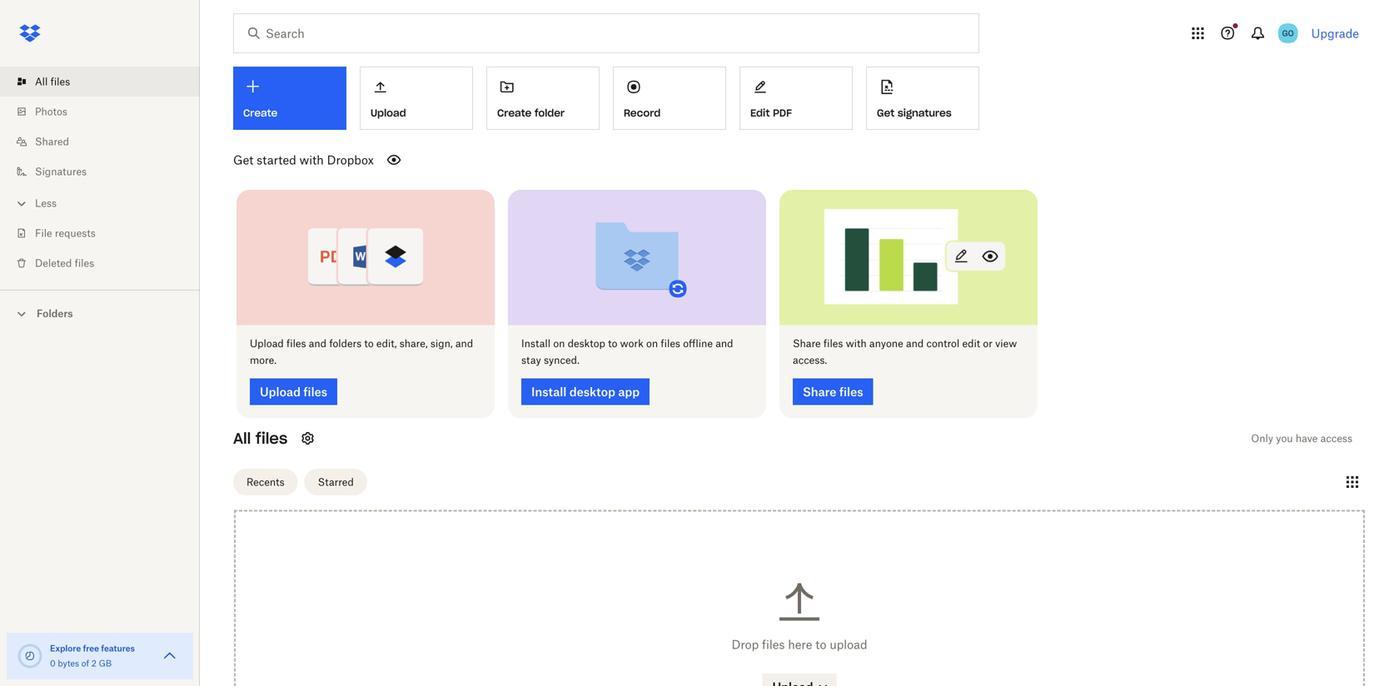 Task type: locate. For each thing, give the bounding box(es) containing it.
files up photos
[[50, 75, 70, 88]]

0 vertical spatial install
[[521, 337, 551, 350]]

4 and from the left
[[906, 337, 924, 350]]

to right here
[[816, 638, 827, 652]]

install
[[521, 337, 551, 350], [531, 385, 567, 399]]

3 and from the left
[[716, 337, 733, 350]]

0 vertical spatial all
[[35, 75, 48, 88]]

pdf
[[773, 106, 792, 119]]

explore
[[50, 643, 81, 654]]

dropbox image
[[13, 17, 47, 50]]

share files button
[[793, 379, 873, 405]]

1 horizontal spatial get
[[877, 106, 895, 119]]

and inside share files with anyone and control edit or view access.
[[906, 337, 924, 350]]

1 horizontal spatial on
[[646, 337, 658, 350]]

all files up photos
[[35, 75, 70, 88]]

signatures
[[35, 165, 87, 178]]

desktop up synced.
[[568, 337, 605, 350]]

share inside button
[[803, 385, 837, 399]]

files inside list item
[[50, 75, 70, 88]]

desktop left app
[[570, 385, 616, 399]]

files up folder settings "image"
[[304, 385, 327, 399]]

create left folder
[[497, 106, 532, 119]]

files down share files with anyone and control edit or view access.
[[840, 385, 863, 399]]

0 horizontal spatial to
[[364, 337, 374, 350]]

access.
[[793, 354, 827, 367]]

0 horizontal spatial all
[[35, 75, 48, 88]]

desktop inside install on desktop to work on files offline and stay synced.
[[568, 337, 605, 350]]

install inside 'button'
[[531, 385, 567, 399]]

upload
[[371, 106, 406, 119], [250, 337, 284, 350], [260, 385, 301, 399]]

files left here
[[762, 638, 785, 652]]

0 horizontal spatial get
[[233, 153, 254, 167]]

deleted
[[35, 257, 72, 269]]

to
[[364, 337, 374, 350], [608, 337, 618, 350], [816, 638, 827, 652]]

and right sign, on the left of the page
[[456, 337, 473, 350]]

and
[[309, 337, 327, 350], [456, 337, 473, 350], [716, 337, 733, 350], [906, 337, 924, 350]]

view
[[996, 337, 1017, 350]]

1 horizontal spatial to
[[608, 337, 618, 350]]

to left edit,
[[364, 337, 374, 350]]

0 horizontal spatial create
[[243, 107, 278, 120]]

upload inside "dropdown button"
[[371, 106, 406, 119]]

upload inside upload files and folders to edit, share, sign, and more.
[[250, 337, 284, 350]]

share for share files
[[803, 385, 837, 399]]

started
[[257, 153, 296, 167]]

files inside share files with anyone and control edit or view access.
[[824, 337, 843, 350]]

files left folder settings "image"
[[256, 429, 288, 448]]

with right started
[[300, 153, 324, 167]]

install for install desktop app
[[531, 385, 567, 399]]

upload down more.
[[260, 385, 301, 399]]

with
[[300, 153, 324, 167], [846, 337, 867, 350]]

share for share files with anyone and control edit or view access.
[[793, 337, 821, 350]]

desktop
[[568, 337, 605, 350], [570, 385, 616, 399]]

all up photos
[[35, 75, 48, 88]]

create up started
[[243, 107, 278, 120]]

install up stay
[[521, 337, 551, 350]]

0 vertical spatial get
[[877, 106, 895, 119]]

get signatures button
[[866, 67, 980, 130]]

create for create folder
[[497, 106, 532, 119]]

2 and from the left
[[456, 337, 473, 350]]

on
[[553, 337, 565, 350], [646, 337, 658, 350]]

0 horizontal spatial with
[[300, 153, 324, 167]]

features
[[101, 643, 135, 654]]

files
[[50, 75, 70, 88], [75, 257, 94, 269], [287, 337, 306, 350], [661, 337, 680, 350], [824, 337, 843, 350], [304, 385, 327, 399], [840, 385, 863, 399], [256, 429, 288, 448], [762, 638, 785, 652]]

1 and from the left
[[309, 337, 327, 350]]

all files list item
[[0, 67, 200, 97]]

1 horizontal spatial create
[[497, 106, 532, 119]]

Search in folder "Dropbox" text field
[[266, 24, 945, 42]]

get inside get signatures button
[[877, 106, 895, 119]]

list
[[0, 57, 200, 290]]

0 horizontal spatial on
[[553, 337, 565, 350]]

to inside install on desktop to work on files offline and stay synced.
[[608, 337, 618, 350]]

and left the folders
[[309, 337, 327, 350]]

1 vertical spatial upload
[[250, 337, 284, 350]]

files up upload files button
[[287, 337, 306, 350]]

get left signatures
[[877, 106, 895, 119]]

and right offline
[[716, 337, 733, 350]]

and left the 'control'
[[906, 337, 924, 350]]

install inside install on desktop to work on files offline and stay synced.
[[521, 337, 551, 350]]

create
[[497, 106, 532, 119], [243, 107, 278, 120]]

on up synced.
[[553, 337, 565, 350]]

deleted files
[[35, 257, 94, 269]]

and inside install on desktop to work on files offline and stay synced.
[[716, 337, 733, 350]]

1 horizontal spatial all
[[233, 429, 251, 448]]

share files with anyone and control edit or view access.
[[793, 337, 1017, 367]]

create folder button
[[486, 67, 600, 130]]

1 horizontal spatial all files
[[233, 429, 288, 448]]

get started with dropbox
[[233, 153, 374, 167]]

files up access.
[[824, 337, 843, 350]]

go button
[[1275, 20, 1302, 47]]

install desktop app button
[[521, 379, 650, 405]]

or
[[983, 337, 993, 350]]

quota usage element
[[17, 643, 43, 670]]

all up recents in the bottom left of the page
[[233, 429, 251, 448]]

starred
[[318, 476, 354, 489]]

upload up more.
[[250, 337, 284, 350]]

to inside upload files and folders to edit, share, sign, and more.
[[364, 337, 374, 350]]

0 vertical spatial desktop
[[568, 337, 605, 350]]

0 horizontal spatial all files
[[35, 75, 70, 88]]

1 vertical spatial get
[[233, 153, 254, 167]]

you
[[1276, 432, 1293, 445]]

1 vertical spatial all files
[[233, 429, 288, 448]]

anyone
[[870, 337, 904, 350]]

2
[[91, 658, 97, 669]]

upload files
[[260, 385, 327, 399]]

1 vertical spatial share
[[803, 385, 837, 399]]

less image
[[13, 195, 30, 212]]

with inside share files with anyone and control edit or view access.
[[846, 337, 867, 350]]

0 vertical spatial with
[[300, 153, 324, 167]]

go
[[1282, 28, 1294, 38]]

1 vertical spatial all
[[233, 429, 251, 448]]

1 vertical spatial desktop
[[570, 385, 616, 399]]

with for files
[[846, 337, 867, 350]]

upload inside button
[[260, 385, 301, 399]]

files right deleted
[[75, 257, 94, 269]]

create inside popup button
[[243, 107, 278, 120]]

signatures link
[[13, 157, 200, 187]]

list containing all files
[[0, 57, 200, 290]]

2 vertical spatial upload
[[260, 385, 301, 399]]

share inside share files with anyone and control edit or view access.
[[793, 337, 821, 350]]

on right work in the left of the page
[[646, 337, 658, 350]]

1 horizontal spatial with
[[846, 337, 867, 350]]

share up access.
[[793, 337, 821, 350]]

get for get started with dropbox
[[233, 153, 254, 167]]

0
[[50, 658, 56, 669]]

all files up recents in the bottom left of the page
[[233, 429, 288, 448]]

0 vertical spatial share
[[793, 337, 821, 350]]

files inside upload files and folders to edit, share, sign, and more.
[[287, 337, 306, 350]]

create inside button
[[497, 106, 532, 119]]

0 vertical spatial upload
[[371, 106, 406, 119]]

install down synced.
[[531, 385, 567, 399]]

install for install on desktop to work on files offline and stay synced.
[[521, 337, 551, 350]]

upload files button
[[250, 379, 337, 405]]

get left started
[[233, 153, 254, 167]]

share down access.
[[803, 385, 837, 399]]

0 vertical spatial all files
[[35, 75, 70, 88]]

1 vertical spatial install
[[531, 385, 567, 399]]

2 horizontal spatial to
[[816, 638, 827, 652]]

all
[[35, 75, 48, 88], [233, 429, 251, 448]]

to left work in the left of the page
[[608, 337, 618, 350]]

with left anyone
[[846, 337, 867, 350]]

1 vertical spatial with
[[846, 337, 867, 350]]

bytes
[[58, 658, 79, 669]]

upload up 'dropbox'
[[371, 106, 406, 119]]

free
[[83, 643, 99, 654]]

get
[[877, 106, 895, 119], [233, 153, 254, 167]]

all files
[[35, 75, 70, 88], [233, 429, 288, 448]]

files left offline
[[661, 337, 680, 350]]

share
[[793, 337, 821, 350], [803, 385, 837, 399]]



Task type: describe. For each thing, give the bounding box(es) containing it.
only
[[1251, 432, 1274, 445]]

folders
[[37, 307, 73, 320]]

get signatures
[[877, 106, 952, 119]]

deleted files link
[[13, 248, 200, 278]]

drop files here to upload
[[732, 638, 868, 652]]

recents button
[[233, 469, 298, 496]]

share,
[[400, 337, 428, 350]]

have
[[1296, 432, 1318, 445]]

install desktop app
[[531, 385, 640, 399]]

of
[[81, 658, 89, 669]]

access
[[1321, 432, 1353, 445]]

edit,
[[376, 337, 397, 350]]

edit
[[750, 106, 770, 119]]

photos link
[[13, 97, 200, 127]]

shared
[[35, 135, 69, 148]]

create button
[[233, 67, 347, 130]]

file
[[35, 227, 52, 239]]

record button
[[613, 67, 726, 130]]

shared link
[[13, 127, 200, 157]]

1 on from the left
[[553, 337, 565, 350]]

to for drop files here to upload
[[816, 638, 827, 652]]

folder settings image
[[298, 429, 318, 449]]

upload files and folders to edit, share, sign, and more.
[[250, 337, 473, 367]]

folder
[[535, 106, 565, 119]]

install on desktop to work on files offline and stay synced.
[[521, 337, 733, 367]]

signatures
[[898, 106, 952, 119]]

all files inside list item
[[35, 75, 70, 88]]

upgrade link
[[1312, 26, 1359, 40]]

work
[[620, 337, 644, 350]]

less
[[35, 197, 57, 209]]

file requests link
[[13, 218, 200, 248]]

explore free features 0 bytes of 2 gb
[[50, 643, 135, 669]]

upload for upload
[[371, 106, 406, 119]]

synced.
[[544, 354, 580, 367]]

more.
[[250, 354, 277, 367]]

share files
[[803, 385, 863, 399]]

here
[[788, 638, 813, 652]]

all inside list item
[[35, 75, 48, 88]]

upload for upload files and folders to edit, share, sign, and more.
[[250, 337, 284, 350]]

gb
[[99, 658, 112, 669]]

record
[[624, 106, 661, 119]]

requests
[[55, 227, 96, 239]]

starred button
[[305, 469, 367, 496]]

control
[[927, 337, 960, 350]]

create for create
[[243, 107, 278, 120]]

all files link
[[13, 67, 200, 97]]

folders
[[329, 337, 362, 350]]

with for started
[[300, 153, 324, 167]]

app
[[618, 385, 640, 399]]

recents
[[247, 476, 285, 489]]

2 on from the left
[[646, 337, 658, 350]]

create folder
[[497, 106, 565, 119]]

file requests
[[35, 227, 96, 239]]

upload for upload files
[[260, 385, 301, 399]]

upgrade
[[1312, 26, 1359, 40]]

sign,
[[431, 337, 453, 350]]

upload
[[830, 638, 868, 652]]

edit pdf
[[750, 106, 792, 119]]

offline
[[683, 337, 713, 350]]

upload button
[[360, 67, 473, 130]]

desktop inside 'button'
[[570, 385, 616, 399]]

dropbox
[[327, 153, 374, 167]]

photos
[[35, 105, 67, 118]]

stay
[[521, 354, 541, 367]]

to for install on desktop to work on files offline and stay synced.
[[608, 337, 618, 350]]

files inside install on desktop to work on files offline and stay synced.
[[661, 337, 680, 350]]

drop
[[732, 638, 759, 652]]

edit
[[962, 337, 981, 350]]

edit pdf button
[[740, 67, 853, 130]]

folders button
[[0, 301, 200, 325]]

get for get signatures
[[877, 106, 895, 119]]

only you have access
[[1251, 432, 1353, 445]]



Task type: vqa. For each thing, say whether or not it's contained in the screenshot.
by to the right
no



